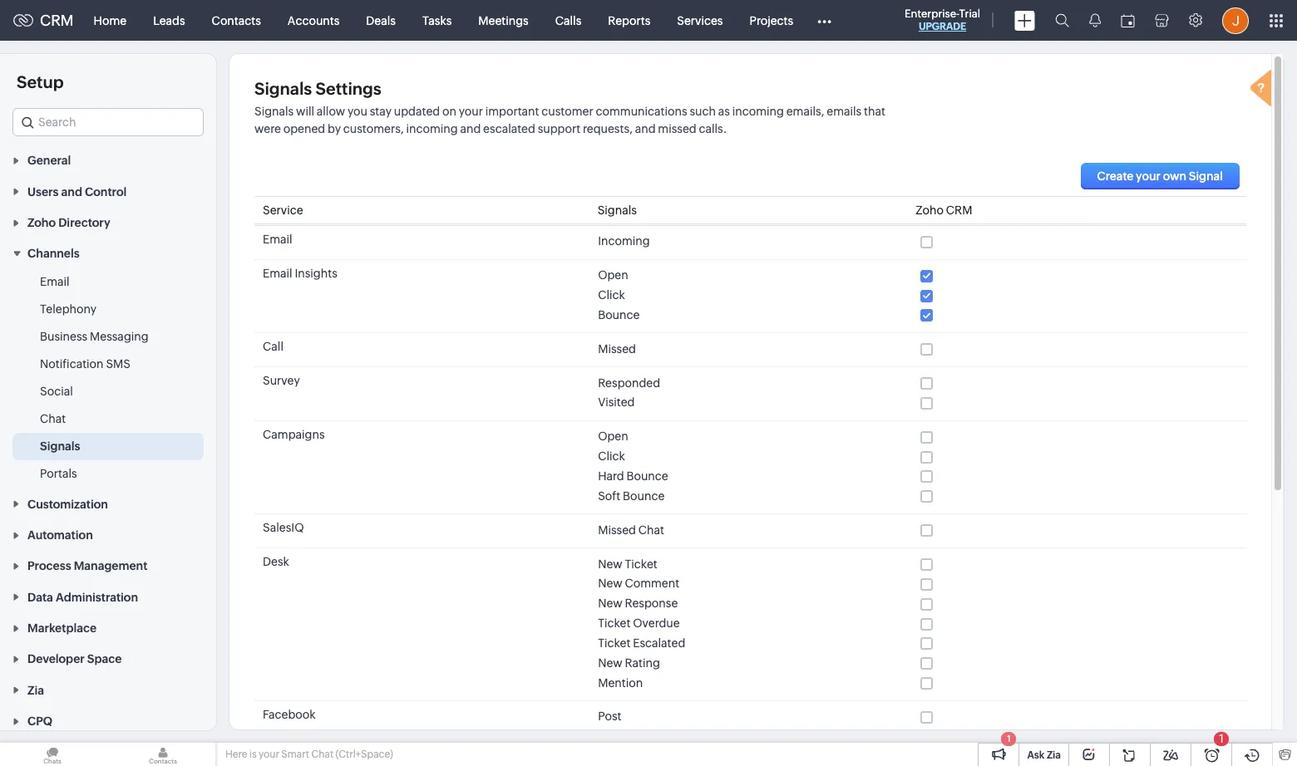 Task type: vqa. For each thing, say whether or not it's contained in the screenshot.
logo
no



Task type: locate. For each thing, give the bounding box(es) containing it.
business messaging
[[40, 331, 149, 344]]

channels button
[[0, 238, 216, 269]]

will
[[296, 105, 314, 118]]

incoming
[[598, 235, 650, 248]]

create menu element
[[1005, 0, 1046, 40]]

open down visited
[[598, 430, 629, 444]]

settings
[[316, 79, 382, 98]]

1 vertical spatial bounce
[[627, 470, 669, 483]]

and left escalated
[[460, 122, 481, 136]]

new down new ticket
[[598, 578, 623, 591]]

3 new from the top
[[598, 597, 623, 611]]

zoho inside 'dropdown button'
[[27, 216, 56, 230]]

data
[[27, 591, 53, 605]]

email
[[263, 233, 292, 246], [263, 267, 292, 280], [40, 276, 70, 289]]

incoming down updated
[[406, 122, 458, 136]]

1 vertical spatial crm
[[947, 204, 973, 217]]

0 vertical spatial incoming
[[733, 105, 784, 118]]

and right users
[[61, 185, 82, 199]]

zoho
[[916, 204, 944, 217], [27, 216, 56, 230]]

email down channels
[[40, 276, 70, 289]]

notification sms
[[40, 358, 131, 371]]

bounce for hard bounce
[[627, 470, 669, 483]]

4 new from the top
[[598, 657, 623, 670]]

ask
[[1028, 750, 1045, 762]]

0 vertical spatial chat
[[40, 413, 66, 426]]

0 horizontal spatial zoho
[[27, 216, 56, 230]]

0 horizontal spatial zia
[[27, 684, 44, 698]]

ask zia
[[1028, 750, 1061, 762]]

chat down soft bounce
[[639, 524, 665, 537]]

zia right ask
[[1047, 750, 1061, 762]]

1 click from the top
[[598, 289, 625, 302]]

0 vertical spatial zia
[[27, 684, 44, 698]]

new for new rating
[[598, 657, 623, 670]]

management
[[74, 560, 148, 573]]

0 vertical spatial missed
[[598, 343, 636, 356]]

1 open from the top
[[598, 269, 629, 282]]

meetings
[[479, 14, 529, 27]]

setup
[[17, 72, 64, 92]]

channels
[[27, 247, 80, 261]]

click for bounce
[[598, 289, 625, 302]]

ticket overdue
[[598, 617, 680, 631]]

1 vertical spatial your
[[1136, 170, 1161, 183]]

1 vertical spatial missed
[[598, 524, 636, 537]]

contacts image
[[111, 744, 215, 767]]

chat link
[[40, 411, 66, 428]]

0 horizontal spatial and
[[61, 185, 82, 199]]

missed
[[658, 122, 697, 136]]

new up "new comment"
[[598, 558, 623, 571]]

as
[[719, 105, 730, 118]]

2 horizontal spatial chat
[[639, 524, 665, 537]]

0 vertical spatial click
[[598, 289, 625, 302]]

new for new comment
[[598, 578, 623, 591]]

your right on
[[459, 105, 483, 118]]

0 horizontal spatial crm
[[40, 12, 74, 29]]

1 vertical spatial ticket
[[598, 617, 631, 631]]

your left own at the top
[[1136, 170, 1161, 183]]

zoho for zoho crm
[[916, 204, 944, 217]]

here
[[225, 750, 247, 761]]

home link
[[80, 0, 140, 40]]

channels region
[[0, 269, 216, 489]]

bounce up soft bounce
[[627, 470, 669, 483]]

1 new from the top
[[598, 558, 623, 571]]

create menu image
[[1015, 10, 1036, 30]]

0 vertical spatial crm
[[40, 12, 74, 29]]

2 click from the top
[[598, 450, 625, 463]]

signals up incoming
[[598, 204, 637, 217]]

escalated
[[633, 637, 686, 650]]

and
[[460, 122, 481, 136], [635, 122, 656, 136], [61, 185, 82, 199]]

missed up responded
[[598, 343, 636, 356]]

bounce down 'hard bounce'
[[623, 490, 665, 503]]

contacts link
[[198, 0, 274, 40]]

missed
[[598, 343, 636, 356], [598, 524, 636, 537]]

0 vertical spatial your
[[459, 105, 483, 118]]

1 horizontal spatial 1
[[1220, 733, 1224, 746]]

zia up cpq
[[27, 684, 44, 698]]

1 vertical spatial click
[[598, 450, 625, 463]]

cpq
[[27, 716, 52, 729]]

customers,
[[343, 122, 404, 136]]

ticket up "new comment"
[[625, 558, 658, 571]]

here is your smart chat (ctrl+space)
[[225, 750, 393, 761]]

projects
[[750, 14, 794, 27]]

incoming right as
[[733, 105, 784, 118]]

customization
[[27, 498, 108, 511]]

survey
[[263, 375, 300, 388]]

space
[[87, 653, 122, 667]]

you
[[348, 105, 368, 118]]

2 missed from the top
[[598, 524, 636, 537]]

overdue
[[633, 617, 680, 631]]

1 vertical spatial zia
[[1047, 750, 1061, 762]]

signals up portals
[[40, 440, 80, 454]]

new rating
[[598, 657, 660, 670]]

1 missed from the top
[[598, 343, 636, 356]]

2 new from the top
[[598, 578, 623, 591]]

telephony link
[[40, 301, 97, 318]]

such
[[690, 105, 716, 118]]

chat right the smart
[[311, 750, 334, 761]]

2 horizontal spatial your
[[1136, 170, 1161, 183]]

1 horizontal spatial your
[[459, 105, 483, 118]]

facebook
[[263, 709, 316, 722]]

Search text field
[[13, 109, 203, 136]]

open down incoming
[[598, 269, 629, 282]]

Other Modules field
[[807, 7, 843, 34]]

2 vertical spatial chat
[[311, 750, 334, 761]]

click for hard bounce
[[598, 450, 625, 463]]

new ticket
[[598, 558, 658, 571]]

chats image
[[0, 744, 105, 767]]

ticket down new response
[[598, 617, 631, 631]]

ticket
[[625, 558, 658, 571], [598, 617, 631, 631], [598, 637, 631, 650]]

1 vertical spatial incoming
[[406, 122, 458, 136]]

signals up were
[[255, 105, 296, 118]]

new for new response
[[598, 597, 623, 611]]

2 open from the top
[[598, 430, 629, 444]]

salesiq
[[263, 522, 304, 535]]

crm link
[[13, 12, 74, 29]]

hard
[[598, 470, 624, 483]]

rating
[[625, 657, 660, 670]]

2 vertical spatial bounce
[[623, 490, 665, 503]]

own
[[1164, 170, 1187, 183]]

campaigns
[[263, 428, 325, 442]]

your right is
[[259, 750, 279, 761]]

crm
[[40, 12, 74, 29], [947, 204, 973, 217]]

chat down 'social' at left
[[40, 413, 66, 426]]

2 vertical spatial ticket
[[598, 637, 631, 650]]

1 horizontal spatial incoming
[[733, 105, 784, 118]]

open
[[598, 269, 629, 282], [598, 430, 629, 444]]

bounce up responded
[[598, 309, 640, 322]]

2 horizontal spatial and
[[635, 122, 656, 136]]

zoho directory
[[27, 216, 110, 230]]

important
[[486, 105, 539, 118]]

chat
[[40, 413, 66, 426], [639, 524, 665, 537], [311, 750, 334, 761]]

automation
[[27, 529, 93, 542]]

1 horizontal spatial zoho
[[916, 204, 944, 217]]

your
[[459, 105, 483, 118], [1136, 170, 1161, 183], [259, 750, 279, 761]]

reports link
[[595, 0, 664, 40]]

signals inside channels region
[[40, 440, 80, 454]]

support
[[538, 122, 581, 136]]

1 vertical spatial open
[[598, 430, 629, 444]]

control
[[85, 185, 127, 199]]

create your own signal
[[1098, 170, 1224, 183]]

ticket up new rating
[[598, 637, 631, 650]]

communications
[[596, 105, 688, 118]]

1 horizontal spatial chat
[[311, 750, 334, 761]]

updated
[[394, 105, 440, 118]]

new up mention in the bottom of the page
[[598, 657, 623, 670]]

stay
[[370, 105, 392, 118]]

click down incoming
[[598, 289, 625, 302]]

process management
[[27, 560, 148, 573]]

and down communications
[[635, 122, 656, 136]]

0 horizontal spatial chat
[[40, 413, 66, 426]]

None field
[[12, 108, 204, 136]]

0 vertical spatial ticket
[[625, 558, 658, 571]]

2 vertical spatial your
[[259, 750, 279, 761]]

0 horizontal spatial incoming
[[406, 122, 458, 136]]

on
[[443, 105, 457, 118]]

email link
[[40, 274, 70, 291]]

profile element
[[1213, 0, 1259, 40]]

telephony
[[40, 303, 97, 316]]

portals
[[40, 468, 77, 481]]

0 horizontal spatial your
[[259, 750, 279, 761]]

is
[[249, 750, 257, 761]]

signals image
[[1090, 13, 1101, 27]]

social
[[40, 385, 73, 399]]

leads
[[153, 14, 185, 27]]

email left insights
[[263, 267, 292, 280]]

notification sms link
[[40, 356, 131, 373]]

0 vertical spatial open
[[598, 269, 629, 282]]

click up hard
[[598, 450, 625, 463]]

calendar image
[[1121, 14, 1135, 27]]

1 horizontal spatial crm
[[947, 204, 973, 217]]

new down "new comment"
[[598, 597, 623, 611]]

1 vertical spatial chat
[[639, 524, 665, 537]]

signals
[[255, 79, 312, 98], [255, 105, 296, 118], [598, 204, 637, 217], [40, 440, 80, 454]]

missed down soft
[[598, 524, 636, 537]]



Task type: describe. For each thing, give the bounding box(es) containing it.
requests,
[[583, 122, 633, 136]]

missed for missed
[[598, 343, 636, 356]]

service
[[263, 204, 303, 217]]

new for new ticket
[[598, 558, 623, 571]]

signals up will
[[255, 79, 312, 98]]

enterprise-trial upgrade
[[905, 7, 981, 32]]

1 horizontal spatial and
[[460, 122, 481, 136]]

email insights
[[263, 267, 338, 280]]

business messaging link
[[40, 329, 149, 346]]

zoho for zoho directory
[[27, 216, 56, 230]]

data administration
[[27, 591, 138, 605]]

profile image
[[1223, 7, 1249, 34]]

leads link
[[140, 0, 198, 40]]

by
[[328, 122, 341, 136]]

home
[[94, 14, 127, 27]]

cpq button
[[0, 706, 216, 737]]

customer
[[542, 105, 594, 118]]

data administration button
[[0, 582, 216, 613]]

comment
[[625, 578, 680, 591]]

upgrade
[[919, 21, 967, 32]]

marketplace
[[27, 622, 97, 636]]

tasks link
[[409, 0, 465, 40]]

ticket for escalated
[[598, 637, 631, 650]]

sms
[[106, 358, 131, 371]]

process management button
[[0, 551, 216, 582]]

missed chat
[[598, 524, 665, 537]]

directory
[[58, 216, 110, 230]]

developer
[[27, 653, 85, 667]]

open for bounce
[[598, 269, 629, 282]]

soft bounce
[[598, 490, 665, 503]]

accounts
[[288, 14, 340, 27]]

zoho crm
[[916, 204, 973, 217]]

calls link
[[542, 0, 595, 40]]

zia button
[[0, 675, 216, 706]]

email inside channels region
[[40, 276, 70, 289]]

ticket escalated
[[598, 637, 686, 650]]

opened
[[283, 122, 325, 136]]

search element
[[1046, 0, 1080, 41]]

email down the service
[[263, 233, 292, 246]]

post
[[598, 711, 622, 724]]

projects link
[[737, 0, 807, 40]]

accounts link
[[274, 0, 353, 40]]

services
[[677, 14, 723, 27]]

trial
[[960, 7, 981, 20]]

signals link
[[40, 439, 80, 455]]

signals settings
[[255, 79, 382, 98]]

general button
[[0, 145, 216, 176]]

insights
[[295, 267, 338, 280]]

0 horizontal spatial 1
[[1008, 735, 1011, 745]]

contacts
[[212, 14, 261, 27]]

0 vertical spatial bounce
[[598, 309, 640, 322]]

messaging
[[90, 331, 149, 344]]

bounce for soft bounce
[[623, 490, 665, 503]]

customization button
[[0, 489, 216, 520]]

1 horizontal spatial zia
[[1047, 750, 1061, 762]]

that
[[864, 105, 886, 118]]

visited
[[598, 396, 635, 410]]

reports
[[608, 14, 651, 27]]

call
[[263, 341, 284, 354]]

missed for missed chat
[[598, 524, 636, 537]]

process
[[27, 560, 71, 573]]

tasks
[[423, 14, 452, 27]]

enterprise-
[[905, 7, 960, 20]]

open for hard bounce
[[598, 430, 629, 444]]

were
[[255, 122, 281, 136]]

developer space button
[[0, 644, 216, 675]]

soft
[[598, 490, 621, 503]]

zoho directory button
[[0, 207, 216, 238]]

automation button
[[0, 520, 216, 551]]

hard bounce
[[598, 470, 669, 483]]

your inside button
[[1136, 170, 1161, 183]]

portals link
[[40, 466, 77, 483]]

zia inside dropdown button
[[27, 684, 44, 698]]

deals link
[[353, 0, 409, 40]]

services link
[[664, 0, 737, 40]]

ticket for overdue
[[598, 617, 631, 631]]

escalated
[[483, 122, 536, 136]]

response
[[625, 597, 678, 611]]

developer space
[[27, 653, 122, 667]]

smart
[[281, 750, 309, 761]]

signals element
[[1080, 0, 1111, 41]]

signal
[[1189, 170, 1224, 183]]

create
[[1098, 170, 1134, 183]]

search image
[[1056, 13, 1070, 27]]

chat inside channels region
[[40, 413, 66, 426]]

create your own signal button
[[1081, 163, 1240, 190]]

new comment
[[598, 578, 680, 591]]

your inside will allow you stay updated on your important customer communications such as incoming emails, emails that were opened by customers, incoming and escalated support requests, and missed calls.
[[459, 105, 483, 118]]

general
[[27, 154, 71, 167]]

and inside users and control 'dropdown button'
[[61, 185, 82, 199]]

mention
[[598, 677, 643, 690]]



